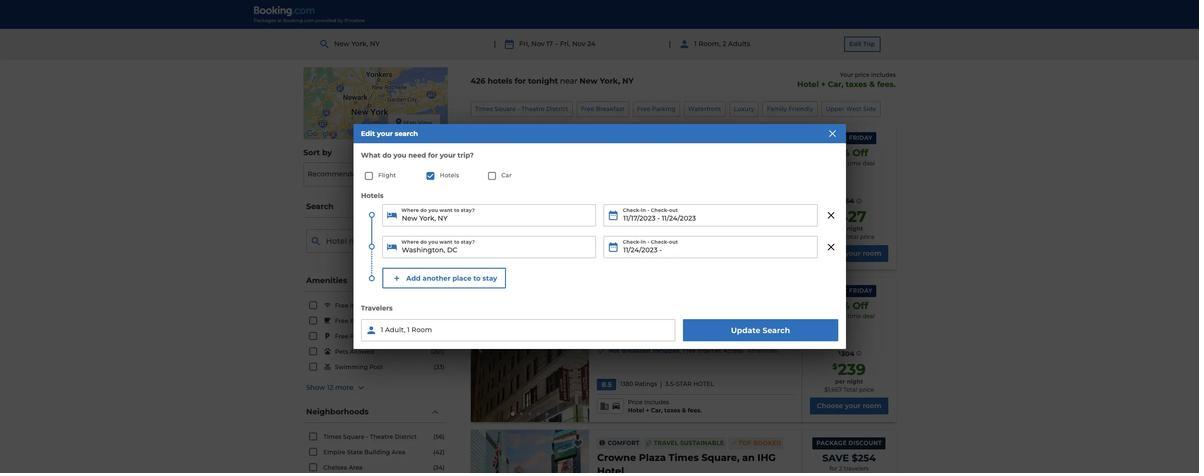 Task type: vqa. For each thing, say whether or not it's contained in the screenshot.
WHAT DO YOU NEED FOR YOUR TRIP?
yes



Task type: locate. For each thing, give the bounding box(es) containing it.
street
[[659, 331, 677, 338]]

new right near
[[580, 77, 598, 86]]

times right plaza on the right
[[669, 452, 699, 464]]

price down 239
[[859, 386, 874, 393]]

total right $2,986
[[844, 233, 859, 241]]

edit your search
[[361, 129, 418, 138]]

square
[[495, 105, 516, 112], [343, 433, 364, 441]]

night down 564
[[847, 225, 863, 232]]

downtown up hot
[[607, 331, 639, 338]]

0 horizontal spatial times square - theatre district
[[324, 433, 417, 441]]

edit
[[850, 40, 862, 48], [361, 129, 375, 138]]

$ left 239
[[833, 362, 837, 371]]

total
[[844, 233, 859, 241], [844, 386, 858, 393]]

go to image #4 image
[[537, 413, 540, 416]]

free
[[581, 105, 594, 112], [637, 105, 651, 112], [335, 302, 348, 309], [335, 318, 348, 325], [335, 333, 348, 340], [683, 347, 696, 354]]

total inside the $ 427 per night $2,986 total price
[[844, 233, 859, 241]]

amenities down "update search"
[[747, 347, 778, 354]]

2 friday from the top
[[849, 287, 873, 294]]

0 vertical spatial black friday
[[826, 134, 873, 142]]

choose your room
[[817, 249, 882, 258], [817, 402, 882, 411]]

1 fri, from the left
[[519, 40, 530, 48]]

black up 25%
[[826, 134, 847, 142]]

by
[[322, 148, 332, 157], [671, 300, 684, 311]]

1 off from the top
[[853, 147, 868, 159]]

travel sustainable for luxury
[[648, 134, 718, 141]]

includes
[[644, 246, 669, 253], [644, 399, 669, 406]]

none field down where do you want to stay? text box
[[382, 236, 596, 258]]

west
[[846, 105, 862, 112]]

hotel inside crowne plaza times square, an ihg hotel
[[597, 466, 624, 473]]

black for 239
[[826, 287, 847, 294]]

1 vertical spatial free parking
[[335, 333, 374, 340]]

luxury
[[734, 105, 755, 112], [608, 134, 633, 141]]

1 vertical spatial total
[[844, 386, 858, 393]]

0 horizontal spatial parking
[[350, 333, 374, 340]]

1 vertical spatial search
[[763, 326, 790, 335]]

your left trip?
[[440, 151, 456, 160]]

crowne plaza times square, an ihg hotel element
[[597, 451, 794, 473]]

fees. for 239
[[688, 407, 702, 414]]

0 vertical spatial district
[[546, 105, 568, 112]]

1 vertical spatial free breakfast
[[335, 318, 379, 325]]

1 left adult,
[[381, 326, 383, 335]]

travel sustainable up crowne plaza times square, an ihg hotel
[[654, 440, 724, 447]]

black friday up 22% off
[[826, 287, 873, 294]]

choose down $1,667
[[817, 402, 843, 411]]

1 vertical spatial per
[[835, 378, 845, 385]]

0 vertical spatial price includes hotel + car, taxes & fees.
[[628, 246, 702, 261]]

state
[[347, 449, 363, 456]]

off for 239
[[853, 300, 868, 312]]

2 room from the top
[[863, 402, 882, 411]]

your
[[377, 129, 393, 138], [440, 151, 456, 160], [845, 249, 861, 258], [845, 402, 861, 411]]

0 vertical spatial choose your room button
[[810, 245, 888, 262]]

2 per from the top
[[835, 378, 845, 385]]

limited
[[823, 160, 846, 167], [823, 312, 846, 320]]

time for 239
[[847, 312, 861, 320]]

pets
[[335, 348, 348, 356]]

1 horizontal spatial nov
[[572, 40, 586, 48]]

for down save
[[830, 465, 838, 472]]

discount
[[849, 440, 882, 447]]

car, for 427
[[651, 254, 663, 261]]

sustainable up 'crowne plaza times square, an ihg hotel' element
[[680, 440, 724, 447]]

0 vertical spatial none field
[[382, 205, 596, 227]]

internet right ,
[[697, 347, 722, 354]]

taxes for 427
[[664, 254, 680, 261]]

deal down 22% off
[[863, 312, 875, 320]]

limited down 22%
[[823, 312, 846, 320]]

1 vertical spatial includes
[[644, 399, 669, 406]]

0 vertical spatial amenities
[[306, 276, 347, 285]]

york
[[755, 300, 778, 311]]

564
[[841, 197, 854, 205]]

0 vertical spatial total
[[844, 233, 859, 241]]

0 vertical spatial by
[[322, 148, 332, 157]]

area down state
[[349, 464, 363, 471]]

by right sort
[[322, 148, 332, 157]]

travel sustainable for comfort
[[654, 440, 724, 447]]

off right 22%
[[853, 300, 868, 312]]

black up 22%
[[826, 287, 847, 294]]

1 horizontal spatial edit
[[850, 40, 862, 48]]

$2,986
[[824, 233, 843, 241]]

$ inside the $ 427 per night $2,986 total price
[[832, 209, 837, 218]]

limited time deal
[[823, 160, 875, 167], [823, 312, 875, 320]]

0 vertical spatial parking
[[652, 105, 676, 112]]

1 horizontal spatial for
[[515, 77, 526, 86]]

free parking
[[637, 105, 676, 112], [335, 333, 374, 340]]

trade
[[748, 313, 776, 325]]

edit up what
[[361, 129, 375, 138]]

choose your room down $2,986
[[817, 249, 882, 258]]

1 vertical spatial price includes hotel + car, taxes & fees.
[[628, 399, 702, 414]]

for 2 travelers
[[830, 465, 869, 472]]

1 deal from the top
[[863, 160, 875, 167]]

2 limited time deal from the top
[[823, 312, 875, 320]]

Check-in - Check-out field
[[604, 205, 818, 227], [604, 236, 818, 258]]

- left wall
[[641, 331, 643, 338]]

1 price includes hotel + car, taxes & fees. from the top
[[628, 246, 702, 261]]

426 hotels for tonight near new york, ny
[[471, 77, 634, 86]]

426
[[471, 77, 485, 86]]

limited time deal down 22% off
[[823, 312, 875, 320]]

theatre
[[522, 105, 545, 112], [370, 433, 393, 441]]

3 photo carousel region from the top
[[471, 430, 590, 473]]

0 horizontal spatial area
[[349, 464, 363, 471]]

2 choose your room button from the top
[[810, 398, 888, 415]]

0 vertical spatial price
[[855, 71, 870, 78]]

0 horizontal spatial fri,
[[519, 40, 530, 48]]

2 sign in to save image from the top
[[573, 439, 583, 452]]

0 vertical spatial new
[[334, 40, 350, 48]]

0 vertical spatial check-in - check-out field
[[604, 205, 818, 227]]

0 vertical spatial limited time deal
[[823, 160, 875, 167]]

your price includes hotel + car, taxes & fees.
[[797, 71, 896, 89]]

choose your room button
[[810, 245, 888, 262], [810, 398, 888, 415]]

0 horizontal spatial 1
[[381, 326, 383, 335]]

travel sustainable
[[648, 134, 718, 141], [654, 440, 724, 447]]

Where do you want to stay? text field
[[382, 205, 596, 227]]

0 vertical spatial travel
[[648, 134, 672, 141]]

area left street at the bottom right
[[634, 327, 657, 338]]

crowne
[[597, 452, 636, 464]]

&
[[869, 80, 875, 89], [682, 254, 686, 261], [682, 407, 686, 414]]

2 right room,
[[723, 40, 726, 48]]

1 horizontal spatial 2
[[839, 465, 842, 472]]

1 price from the top
[[628, 246, 643, 253]]

2 time from the top
[[847, 312, 861, 320]]

edit for edit your search
[[361, 129, 375, 138]]

1 horizontal spatial |
[[669, 39, 671, 48]]

price down the 427
[[860, 233, 875, 241]]

car, down your
[[828, 80, 844, 89]]

wall
[[645, 331, 657, 338]]

1 night from the top
[[847, 225, 863, 232]]

fri, right – in the left top of the page
[[560, 40, 570, 48]]

times square - theatre district down "tonight"
[[475, 105, 568, 112]]

0 horizontal spatial edit
[[361, 129, 375, 138]]

0 vertical spatial downtown
[[597, 313, 653, 325]]

1 vertical spatial choose
[[817, 402, 843, 411]]

limited time deal for 239
[[823, 312, 875, 320]]

total for 239
[[844, 386, 858, 393]]

theatre down "tonight"
[[522, 105, 545, 112]]

| up hotels
[[494, 39, 496, 48]]

1 choose your room from the top
[[817, 249, 882, 258]]

$ inside $ 304
[[838, 350, 841, 355]]

0 vertical spatial search
[[306, 202, 334, 211]]

2 down save
[[839, 465, 842, 472]]

1 horizontal spatial free breakfast
[[581, 105, 625, 112]]

2 check-in - check-out field from the top
[[604, 236, 818, 258]]

choose your room button down $1,667
[[810, 398, 888, 415]]

price inside your price includes hotel + car, taxes & fees.
[[855, 71, 870, 78]]

| left room,
[[669, 39, 671, 48]]

for right need
[[428, 151, 438, 160]]

1 right adult,
[[407, 326, 410, 335]]

car,
[[828, 80, 844, 89], [651, 254, 663, 261], [651, 407, 663, 414]]

search inside 'dropdown button'
[[306, 202, 334, 211]]

2 night from the top
[[847, 378, 863, 385]]

per inside $ 239 per night $1,667 total price
[[835, 378, 845, 385]]

per up $2,986
[[835, 225, 845, 232]]

427
[[837, 207, 867, 226]]

deal down the 25% off
[[863, 160, 875, 167]]

side
[[863, 105, 876, 112]]

marriott
[[686, 300, 727, 311]]

1 vertical spatial deal
[[863, 312, 875, 320]]

1 limited time deal from the top
[[823, 160, 875, 167]]

0 horizontal spatial amenities
[[306, 276, 347, 285]]

per inside the $ 427 per night $2,986 total price
[[835, 225, 845, 232]]

friday up 22% off
[[849, 287, 873, 294]]

save $254
[[822, 453, 876, 464]]

2 nov from the left
[[572, 40, 586, 48]]

1 horizontal spatial hotels
[[440, 172, 459, 179]]

$ left 304
[[838, 350, 841, 355]]

1 black from the top
[[826, 134, 847, 142]]

nov left the "17"
[[531, 40, 545, 48]]

2 black friday from the top
[[826, 287, 873, 294]]

0 vertical spatial 2
[[723, 40, 726, 48]]

| for 1 room, 2 adults
[[669, 39, 671, 48]]

1 horizontal spatial area
[[392, 449, 406, 456]]

2 off from the top
[[853, 300, 868, 312]]

travel for luxury
[[648, 134, 672, 141]]

1 vertical spatial parking
[[350, 333, 374, 340]]

2 horizontal spatial 1
[[694, 40, 697, 48]]

+ for 427
[[646, 254, 649, 261]]

(63)
[[434, 317, 445, 325]]

limited time deal down the 25% off
[[823, 160, 875, 167]]

1 vertical spatial none field
[[382, 236, 596, 258]]

0 vertical spatial for
[[515, 77, 526, 86]]

per up $1,667
[[835, 378, 845, 385]]

& inside your price includes hotel + car, taxes & fees.
[[869, 80, 875, 89]]

time down the 25% off
[[847, 160, 861, 167]]

1 vertical spatial times
[[324, 433, 342, 441]]

travel sustainable down waterfront
[[648, 134, 718, 141]]

1 vertical spatial fees.
[[688, 254, 702, 261]]

taxes
[[846, 80, 867, 89], [664, 254, 680, 261], [664, 407, 680, 414]]

new down booking.com packages image
[[334, 40, 350, 48]]

includes for 427
[[644, 246, 669, 253]]

2 limited from the top
[[823, 312, 846, 320]]

1 | from the left
[[494, 39, 496, 48]]

0 vertical spatial time
[[847, 160, 861, 167]]

2 | from the left
[[669, 39, 671, 48]]

times down '426'
[[475, 105, 493, 112]]

check-in - check-out field for where do you want to stay? text field
[[604, 236, 818, 258]]

None field
[[382, 205, 596, 227], [382, 236, 596, 258]]

hotels down trip?
[[440, 172, 459, 179]]

york,
[[351, 40, 368, 48], [600, 77, 620, 86]]

$ inside $ 239 per night $1,667 total price
[[833, 362, 837, 371]]

residence inn by marriott new york downtown manhattan/world trade center area element
[[597, 299, 794, 338]]

photo carousel region
[[471, 125, 590, 270], [471, 277, 590, 423], [471, 430, 590, 473]]

friday up the 25% off
[[849, 134, 873, 142]]

sign in to save image for save $254
[[573, 439, 583, 452]]

night for 239
[[847, 378, 863, 385]]

theatre up building
[[370, 433, 393, 441]]

2 vertical spatial car,
[[651, 407, 663, 414]]

black friday for 239
[[826, 287, 873, 294]]

1 vertical spatial times square - theatre district
[[324, 433, 417, 441]]

square down hotels
[[495, 105, 516, 112]]

hotel inside your price includes hotel + car, taxes & fees.
[[797, 80, 819, 89]]

deal
[[863, 160, 875, 167], [863, 312, 875, 320]]

friday for 427
[[849, 134, 873, 142]]

show 12 more button
[[306, 382, 445, 394]]

your down $ 239 per night $1,667 total price
[[845, 402, 861, 411]]

pets allowed
[[335, 348, 374, 356]]

parking up allowed
[[350, 333, 374, 340]]

downtown down the residence
[[597, 313, 653, 325]]

2 vertical spatial &
[[682, 407, 686, 414]]

- down 426 hotels for tonight near new york, ny
[[518, 105, 520, 112]]

+ for 239
[[646, 407, 649, 414]]

1 per from the top
[[835, 225, 845, 232]]

amenities up free internet access
[[306, 276, 347, 285]]

black for 427
[[826, 134, 847, 142]]

room for 427
[[863, 249, 882, 258]]

for right hotels
[[515, 77, 526, 86]]

2 vertical spatial area
[[349, 464, 363, 471]]

travel
[[648, 134, 672, 141], [654, 440, 679, 447]]

0 vertical spatial travel sustainable
[[648, 134, 718, 141]]

0 horizontal spatial free parking
[[335, 333, 374, 340]]

off right 25%
[[853, 147, 868, 159]]

square,
[[702, 452, 740, 464]]

choose for 239
[[817, 402, 843, 411]]

fri,
[[519, 40, 530, 48], [560, 40, 570, 48]]

fees. inside your price includes hotel + car, taxes & fees.
[[877, 80, 896, 89]]

$
[[832, 209, 837, 218], [838, 350, 841, 355], [833, 362, 837, 371]]

2 vertical spatial times
[[669, 452, 699, 464]]

2 fri, from the left
[[560, 40, 570, 48]]

night inside the $ 427 per night $2,986 total price
[[847, 225, 863, 232]]

access up adult,
[[376, 302, 397, 309]]

| for fri, nov 17 – fri, nov 24
[[494, 39, 496, 48]]

access
[[376, 302, 397, 309], [723, 347, 743, 354]]

top
[[739, 440, 752, 447]]

price inside the $ 427 per night $2,986 total price
[[860, 233, 875, 241]]

1 vertical spatial &
[[682, 254, 686, 261]]

search
[[306, 202, 334, 211], [763, 326, 790, 335]]

1 none field from the top
[[382, 205, 596, 227]]

1 horizontal spatial york,
[[600, 77, 620, 86]]

nov left 24 on the top left of page
[[572, 40, 586, 48]]

times square - theatre district up the empire state building area
[[324, 433, 417, 441]]

2 vertical spatial breakfast
[[622, 347, 651, 354]]

internet down amenities dropdown button
[[350, 302, 375, 309]]

none field for check-in - check-out field related to where do you want to stay? text box
[[382, 205, 596, 227]]

district left (56)
[[395, 433, 417, 441]]

0 horizontal spatial hotels
[[361, 191, 384, 200]]

- up the empire state building area
[[366, 433, 368, 441]]

amenities
[[306, 276, 347, 285], [747, 347, 778, 354]]

family friendly
[[767, 105, 813, 112]]

downtown
[[597, 313, 653, 325], [607, 331, 639, 338]]

price inside $ 239 per night $1,667 total price
[[859, 386, 874, 393]]

by right inn
[[671, 300, 684, 311]]

1 vertical spatial internet
[[697, 347, 722, 354]]

room down the $ 427 per night $2,986 total price
[[863, 249, 882, 258]]

price right your
[[855, 71, 870, 78]]

0 horizontal spatial -
[[366, 433, 368, 441]]

square up state
[[343, 433, 364, 441]]

1 friday from the top
[[849, 134, 873, 142]]

0 vertical spatial deal
[[863, 160, 875, 167]]

sustainable down waterfront
[[674, 134, 718, 141]]

photo carousel region for limited
[[471, 125, 590, 270]]

1 vertical spatial price
[[860, 233, 875, 241]]

limited down 25%
[[823, 160, 846, 167]]

area
[[634, 327, 657, 338], [392, 449, 406, 456], [349, 464, 363, 471]]

black friday for 427
[[826, 134, 873, 142]]

choose your room down $1,667
[[817, 402, 882, 411]]

2 price from the top
[[628, 399, 643, 406]]

total inside $ 239 per night $1,667 total price
[[844, 386, 858, 393]]

none field for check-in - check-out field related to where do you want to stay? text field
[[382, 236, 596, 258]]

1 photo carousel region from the top
[[471, 125, 590, 270]]

1 choose your room button from the top
[[810, 245, 888, 262]]

2 black from the top
[[826, 287, 847, 294]]

black friday up the 25% off
[[826, 134, 873, 142]]

total right $1,667
[[844, 386, 858, 393]]

2 price includes hotel + car, taxes & fees. from the top
[[628, 399, 702, 414]]

1 check-in - check-out field from the top
[[604, 205, 818, 227]]

fri, left the "17"
[[519, 40, 530, 48]]

area right building
[[392, 449, 406, 456]]

times inside crowne plaza times square, an ihg hotel
[[669, 452, 699, 464]]

access down update
[[723, 347, 743, 354]]

1 vertical spatial edit
[[361, 129, 375, 138]]

travel for comfort
[[654, 440, 679, 447]]

night down 304
[[847, 378, 863, 385]]

& for 427
[[682, 254, 686, 261]]

times up empire
[[324, 433, 342, 441]]

0 horizontal spatial search
[[306, 202, 334, 211]]

time down 22% off
[[847, 312, 861, 320]]

price for 239
[[628, 399, 643, 406]]

search inside button
[[763, 326, 790, 335]]

1 room from the top
[[863, 249, 882, 258]]

1 vertical spatial luxury
[[608, 134, 633, 141]]

1 vertical spatial ny
[[622, 77, 634, 86]]

sign in to save image
[[573, 134, 583, 146], [573, 439, 583, 452]]

1 horizontal spatial internet
[[697, 347, 722, 354]]

0 vertical spatial edit
[[850, 40, 862, 48]]

choose your room button for 427
[[810, 245, 888, 262]]

total for 427
[[844, 233, 859, 241]]

0 vertical spatial $
[[832, 209, 837, 218]]

1 sign in to save image from the top
[[573, 134, 583, 146]]

car, down ratings
[[651, 407, 663, 414]]

choose your room for 239
[[817, 402, 882, 411]]

0 vertical spatial car,
[[828, 80, 844, 89]]

ratings
[[635, 381, 657, 388]]

new up trade
[[730, 300, 753, 311]]

hotels down flight
[[361, 191, 384, 200]]

2 vertical spatial -
[[366, 433, 368, 441]]

1 black friday from the top
[[826, 134, 873, 142]]

9.1
[[603, 228, 611, 236]]

0 horizontal spatial luxury
[[608, 134, 633, 141]]

do
[[383, 151, 392, 160]]

2 deal from the top
[[863, 312, 875, 320]]

by inside residence inn by marriott new york downtown manhattan/world trade center area
[[671, 300, 684, 311]]

friendly
[[789, 105, 813, 112]]

1 left room,
[[694, 40, 697, 48]]

$ left the 427
[[832, 209, 837, 218]]

0 vertical spatial +
[[821, 80, 826, 89]]

night inside $ 239 per night $1,667 total price
[[847, 378, 863, 385]]

0 vertical spatial times square - theatre district
[[475, 105, 568, 112]]

parking left waterfront
[[652, 105, 676, 112]]

new inside residence inn by marriott new york downtown manhattan/world trade center area
[[730, 300, 753, 311]]

time
[[847, 160, 861, 167], [847, 312, 861, 320]]

sustainable
[[674, 134, 718, 141], [680, 440, 724, 447]]

1 horizontal spatial parking
[[652, 105, 676, 112]]

choose your room button down $2,986
[[810, 245, 888, 262]]

2 choose your room from the top
[[817, 402, 882, 411]]

0 horizontal spatial nov
[[531, 40, 545, 48]]

room down $ 239 per night $1,667 total price
[[863, 402, 882, 411]]

2 none field from the top
[[382, 236, 596, 258]]

edit inside button
[[850, 40, 862, 48]]

12
[[327, 384, 333, 392]]

0 vertical spatial theatre
[[522, 105, 545, 112]]

$ for 304
[[838, 350, 841, 355]]

$ 239 per night $1,667 total price
[[825, 360, 874, 393]]

2 choose from the top
[[817, 402, 843, 411]]

1 vertical spatial sign in to save image
[[573, 439, 583, 452]]

car, up inn
[[651, 254, 663, 261]]

district down 426 hotels for tonight near new york, ny
[[546, 105, 568, 112]]

family
[[767, 105, 787, 112]]

price includes hotel + car, taxes & fees. for 427
[[628, 246, 702, 261]]

taxes inside your price includes hotel + car, taxes & fees.
[[846, 80, 867, 89]]

edit left trip
[[850, 40, 862, 48]]

off for 427
[[853, 147, 868, 159]]

times
[[475, 105, 493, 112], [324, 433, 342, 441], [669, 452, 699, 464]]

2 vertical spatial fees.
[[688, 407, 702, 414]]

1 for 1 room, 2 adults
[[694, 40, 697, 48]]

hot
[[609, 347, 620, 354]]

1 time from the top
[[847, 160, 861, 167]]

1 horizontal spatial -
[[518, 105, 520, 112]]

2 includes from the top
[[644, 399, 669, 406]]

|
[[494, 39, 496, 48], [669, 39, 671, 48]]

choose down $2,986
[[817, 249, 843, 258]]

1 limited from the top
[[823, 160, 846, 167]]

1 choose from the top
[[817, 249, 843, 258]]

Where do you want to stay? text field
[[382, 236, 596, 258]]

none field up where do you want to stay? field
[[382, 205, 596, 227]]

friday for 239
[[849, 287, 873, 294]]

1 horizontal spatial amenities
[[747, 347, 778, 354]]

1 horizontal spatial fri,
[[560, 40, 570, 48]]

1 includes from the top
[[644, 246, 669, 253]]

0 vertical spatial hotels
[[440, 172, 459, 179]]



Task type: describe. For each thing, give the bounding box(es) containing it.
24
[[587, 40, 596, 48]]

0 horizontal spatial access
[[376, 302, 397, 309]]

1380
[[620, 381, 633, 388]]

limited for 239
[[823, 312, 846, 320]]

edit trip button
[[844, 37, 881, 52]]

0 vertical spatial times
[[475, 105, 493, 112]]

hot breakfast included , free internet access amenities
[[609, 347, 778, 354]]

0 vertical spatial free parking
[[637, 105, 676, 112]]

0 vertical spatial ny
[[370, 40, 380, 48]]

swimming pool
[[335, 364, 383, 371]]

1 for 1 adult, 1 room
[[381, 326, 383, 335]]

1 vertical spatial downtown
[[607, 331, 639, 338]]

0 vertical spatial breakfast
[[596, 105, 625, 112]]

& for 239
[[682, 407, 686, 414]]

limited time deal for 427
[[823, 160, 875, 167]]

tonight
[[528, 77, 558, 86]]

$1,667
[[825, 386, 842, 393]]

amenities inside dropdown button
[[306, 276, 347, 285]]

your down the $ 427 per night $2,986 total price
[[845, 249, 861, 258]]

1 horizontal spatial ny
[[622, 77, 634, 86]]

limited for 427
[[823, 160, 846, 167]]

edit trip
[[850, 40, 875, 48]]

1 vertical spatial hotels
[[361, 191, 384, 200]]

+ inside your price includes hotel + car, taxes & fees.
[[821, 80, 826, 89]]

fri, nov 17 – fri, nov 24
[[519, 40, 596, 48]]

price includes hotel + car, taxes & fees. for 239
[[628, 399, 702, 414]]

1 horizontal spatial district
[[546, 105, 568, 112]]

free internet access
[[335, 302, 397, 309]]

(34)
[[433, 464, 445, 471]]

1 vertical spatial new
[[580, 77, 598, 86]]

night for 427
[[847, 225, 863, 232]]

choose your room for 427
[[817, 249, 882, 258]]

your
[[840, 71, 854, 78]]

0 vertical spatial free breakfast
[[581, 105, 625, 112]]

price for 239
[[859, 386, 874, 393]]

1 vertical spatial access
[[723, 347, 743, 354]]

1 vertical spatial amenities
[[747, 347, 778, 354]]

0 horizontal spatial times
[[324, 433, 342, 441]]

car, inside your price includes hotel + car, taxes & fees.
[[828, 80, 844, 89]]

you
[[393, 151, 406, 160]]

empire state building area
[[324, 449, 406, 456]]

1 horizontal spatial 1
[[407, 326, 410, 335]]

taxes for 239
[[664, 407, 680, 414]]

sustainable for comfort
[[680, 440, 724, 447]]

downtown inside residence inn by marriott new york downtown manhattan/world trade center area
[[597, 313, 653, 325]]

0 horizontal spatial square
[[343, 433, 364, 441]]

inn
[[652, 300, 669, 311]]

0 horizontal spatial new
[[334, 40, 350, 48]]

residence
[[597, 300, 649, 311]]

0 horizontal spatial internet
[[350, 302, 375, 309]]

choose for 427
[[817, 249, 843, 258]]

empire
[[324, 449, 345, 456]]

0 vertical spatial -
[[518, 105, 520, 112]]

0 horizontal spatial free breakfast
[[335, 318, 379, 325]]

per for 427
[[835, 225, 845, 232]]

trip?
[[458, 151, 474, 160]]

$ 427 per night $2,986 total price
[[824, 207, 875, 241]]

need
[[408, 151, 426, 160]]

sustainable for luxury
[[674, 134, 718, 141]]

hotels
[[488, 77, 513, 86]]

neighborhoods
[[306, 407, 369, 416]]

building
[[364, 449, 390, 456]]

near
[[560, 77, 578, 86]]

room for 239
[[863, 402, 882, 411]]

1 vertical spatial district
[[395, 433, 417, 441]]

update search
[[731, 326, 790, 335]]

(42)
[[433, 449, 445, 456]]

0 vertical spatial luxury
[[734, 105, 755, 112]]

travelers
[[844, 465, 869, 472]]

map
[[403, 119, 416, 127]]

25%
[[830, 147, 850, 159]]

$ for 239
[[833, 362, 837, 371]]

waterfront
[[688, 105, 721, 112]]

more
[[335, 384, 353, 392]]

22%
[[830, 300, 850, 312]]

1 room, 2 adults
[[694, 40, 750, 48]]

includes for 239
[[644, 399, 669, 406]]

top booked
[[739, 440, 781, 447]]

0 vertical spatial square
[[495, 105, 516, 112]]

2 vertical spatial for
[[830, 465, 838, 472]]

Hotel name, brand, or keyword text field
[[306, 229, 418, 253]]

0 horizontal spatial for
[[428, 151, 438, 160]]

1 vertical spatial 2
[[839, 465, 842, 472]]

deal for 239
[[863, 312, 875, 320]]

0 vertical spatial york,
[[351, 40, 368, 48]]

price for 427
[[860, 233, 875, 241]]

per for 239
[[835, 378, 845, 385]]

map view
[[403, 119, 432, 127]]

allowed
[[350, 348, 374, 356]]

save
[[822, 453, 849, 464]]

25% off
[[830, 147, 868, 159]]

fees. for 427
[[688, 254, 702, 261]]

2 photo carousel region from the top
[[471, 277, 590, 423]]

go to image #2 image
[[520, 413, 523, 416]]

flight
[[378, 172, 396, 179]]

package
[[817, 440, 847, 447]]

show 12 more
[[306, 384, 353, 392]]

an
[[742, 452, 755, 464]]

deal for 427
[[863, 160, 875, 167]]

choose your room button for 239
[[810, 398, 888, 415]]

price for 427
[[628, 246, 643, 253]]

amenities button
[[304, 270, 447, 292]]

check-in - check-out field for where do you want to stay? text box
[[604, 205, 818, 227]]

304
[[841, 350, 854, 358]]

1 vertical spatial -
[[641, 331, 643, 338]]

search
[[395, 129, 418, 138]]

area inside residence inn by marriott new york downtown manhattan/world trade center area
[[634, 327, 657, 338]]

includes
[[871, 71, 896, 78]]

17
[[547, 40, 553, 48]]

1 nov from the left
[[531, 40, 545, 48]]

,
[[680, 347, 681, 354]]

go to image #1 image
[[511, 412, 515, 416]]

car, for 239
[[651, 407, 663, 414]]

crowne plaza times square, an ihg hotel
[[597, 452, 776, 473]]

comfort
[[608, 440, 640, 447]]

chelsea
[[324, 464, 347, 471]]

update search button
[[683, 319, 838, 341]]

view
[[418, 119, 432, 127]]

3.5-
[[665, 381, 676, 388]]

star
[[676, 381, 692, 388]]

time for 427
[[847, 160, 861, 167]]

sort by
[[303, 148, 332, 157]]

new york, ny
[[334, 40, 380, 48]]

$ for 427
[[832, 209, 837, 218]]

1 vertical spatial breakfast
[[350, 318, 379, 325]]

your left "search"
[[377, 129, 393, 138]]

1 horizontal spatial times square - theatre district
[[475, 105, 568, 112]]

room
[[412, 326, 432, 335]]

photo carousel region for save
[[471, 430, 590, 473]]

downtown - wall street
[[607, 331, 677, 338]]

center
[[597, 327, 631, 338]]

what do you need for your trip?
[[361, 151, 474, 160]]

0 horizontal spatial 2
[[723, 40, 726, 48]]

none field where do you want to stay?
[[382, 236, 596, 258]]

1 horizontal spatial theatre
[[522, 105, 545, 112]]

0 horizontal spatial by
[[322, 148, 332, 157]]

update
[[731, 326, 761, 335]]

trip
[[863, 40, 875, 48]]

residence inn by marriott new york downtown manhattan/world trade center area
[[597, 300, 778, 338]]

upper west side
[[826, 105, 876, 112]]

pool
[[370, 364, 383, 371]]

booked
[[754, 440, 781, 447]]

upper
[[826, 105, 845, 112]]

(33)
[[434, 364, 445, 371]]

neighborhoods button
[[304, 402, 447, 423]]

sort
[[303, 148, 320, 157]]

(201)
[[431, 348, 445, 356]]

booking.com packages image
[[253, 6, 366, 23]]

plaza
[[639, 452, 666, 464]]

1380 ratings
[[620, 381, 657, 388]]

–
[[555, 40, 558, 48]]

$ 304
[[838, 350, 854, 358]]

1 adult, 1 room
[[381, 326, 432, 335]]

search button
[[304, 196, 447, 218]]

ihg
[[758, 452, 776, 464]]

edit for edit trip
[[850, 40, 862, 48]]

what
[[361, 151, 381, 160]]

sign in to save image for limited time deal
[[573, 134, 583, 146]]

1 vertical spatial theatre
[[370, 433, 393, 441]]



